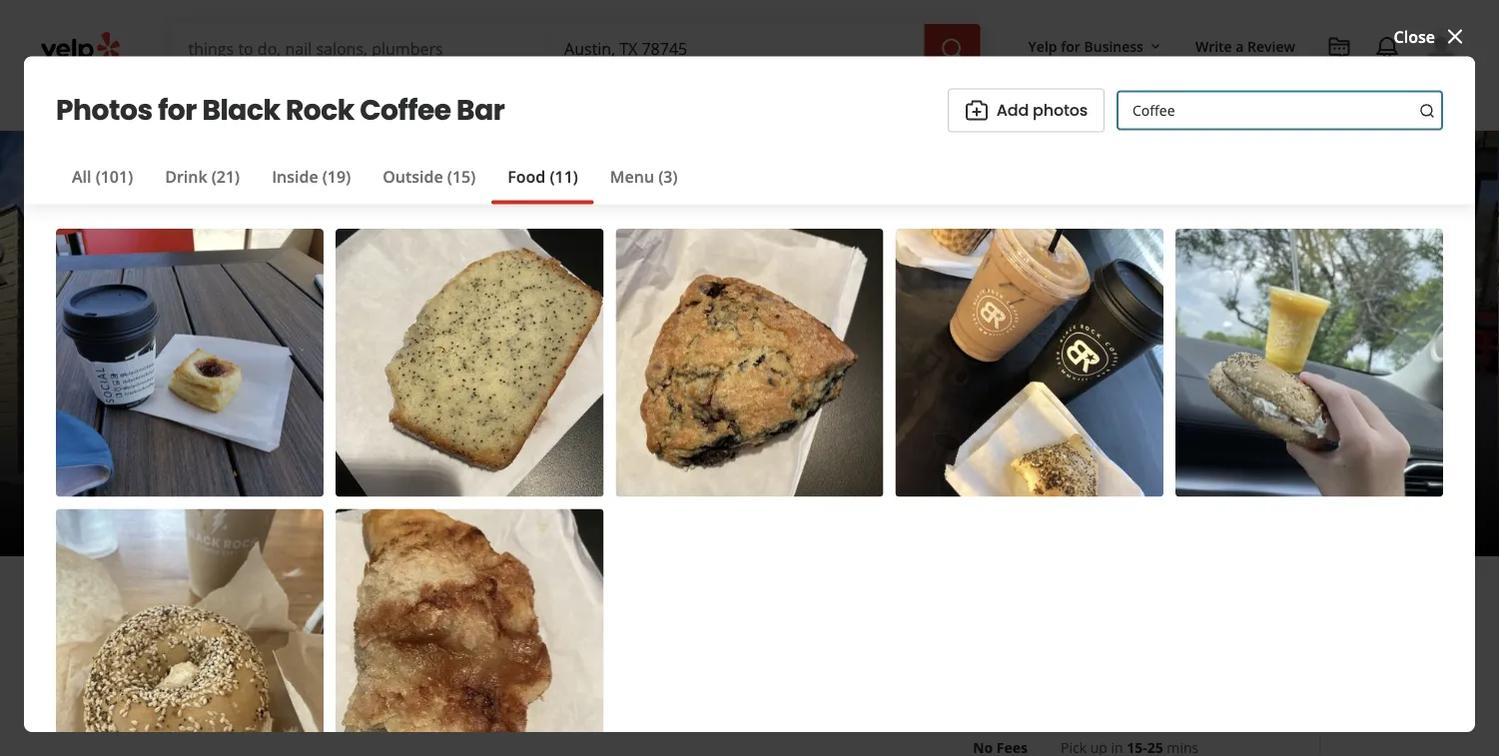 Task type: vqa. For each thing, say whether or not it's contained in the screenshot.
the left Indian
no



Task type: describe. For each thing, give the bounding box(es) containing it.
4.1 (92 reviews)
[[366, 415, 485, 437]]

24 camera v2 image
[[378, 606, 402, 630]]

inside
[[272, 165, 318, 187]]

(92 reviews) link
[[393, 415, 485, 437]]

review
[[1248, 36, 1295, 55]]

101
[[1208, 481, 1229, 504]]

add for add photos
[[997, 99, 1029, 122]]

projects image
[[1327, 36, 1351, 60]]

(19)
[[322, 165, 351, 187]]

auto
[[479, 88, 510, 107]]

all
[[1186, 481, 1204, 504]]

see hours link
[[375, 492, 450, 516]]

1 vertical spatial black
[[178, 341, 313, 408]]

(101)
[[96, 165, 133, 187]]

7:00
[[303, 492, 335, 514]]

24 chevron down v2 image for restaurants
[[267, 86, 291, 110]]

-
[[294, 492, 299, 514]]

(11)
[[550, 165, 578, 187]]

24 share v2 image
[[535, 606, 559, 630]]

home services
[[323, 88, 420, 107]]

bars
[[483, 459, 519, 481]]

add photos
[[997, 99, 1088, 122]]

0 horizontal spatial bar
[[457, 91, 505, 130]]

open 5:00 am - 7:00 pm
[[178, 492, 363, 514]]

(3)
[[658, 165, 678, 187]]

juice bars & smoothies link
[[441, 459, 623, 481]]

business
[[1084, 36, 1144, 55]]

restaurants
[[185, 88, 263, 107]]

see all 101 photos link
[[1120, 468, 1321, 516]]

write for write a review
[[1195, 36, 1232, 55]]

next image
[[1447, 327, 1471, 351]]

coffee & tea , juice bars & smoothies
[[332, 459, 623, 481]]

open
[[178, 492, 220, 514]]

am
[[264, 492, 289, 514]]

24 add photo v2 image
[[965, 99, 989, 123]]

1 vertical spatial bar
[[620, 341, 703, 408]]

see for see all 101 photos
[[1153, 481, 1182, 504]]

user actions element
[[1012, 25, 1487, 148]]

write for write a review
[[226, 607, 267, 629]]

restaurants link
[[169, 72, 307, 130]]

hours
[[408, 495, 441, 512]]

search image
[[1419, 103, 1435, 119]]

inside (19)
[[272, 165, 351, 187]]

all (101)
[[72, 165, 133, 187]]

(92
[[393, 415, 416, 437]]

auto services
[[479, 88, 567, 107]]

search image
[[940, 37, 964, 61]]

share
[[567, 607, 613, 629]]

outside
[[383, 165, 443, 187]]

photos
[[56, 91, 152, 130]]

see hours
[[384, 495, 441, 512]]

24 star v2 image
[[194, 606, 218, 630]]

food
[[508, 165, 546, 187]]

home services link
[[307, 72, 463, 130]]

write a review link
[[1188, 28, 1303, 64]]

black rock coffee bar
[[178, 341, 703, 408]]

photo of black rock coffee bar - austin, tx, us. obligatory focus art. image
[[187, 131, 506, 556]]

photo of black rock coffee bar - austin, tx, us. no particular reason for this shot, i just liked it. image
[[506, 131, 932, 556]]

add photos link
[[948, 89, 1105, 133]]

16 claim filled v2 image
[[178, 463, 194, 479]]

for for black
[[158, 91, 197, 130]]

1 vertical spatial coffee
[[452, 341, 610, 408]]

see for see hours
[[384, 495, 405, 512]]

tab list containing all (101)
[[56, 164, 694, 204]]

coffee & tea link
[[332, 459, 432, 481]]



Task type: locate. For each thing, give the bounding box(es) containing it.
write inside "user actions" element
[[1195, 36, 1232, 55]]

for up drink
[[158, 91, 197, 130]]

1 vertical spatial add
[[410, 607, 442, 629]]

menu inside tab list
[[610, 165, 654, 187]]

home
[[323, 88, 363, 107]]

24 close v2 image
[[1443, 25, 1467, 49]]

photos right 101
[[1233, 481, 1288, 504]]

24 chevron down v2 image left auto
[[424, 86, 447, 110]]

claimed
[[198, 459, 261, 481]]

1 horizontal spatial photos
[[1233, 481, 1288, 504]]

photos down yelp
[[1033, 99, 1088, 122]]

0 horizontal spatial write
[[226, 607, 267, 629]]

1 horizontal spatial write
[[1195, 36, 1232, 55]]

& right the bars
[[523, 459, 535, 481]]

black up (21)
[[202, 91, 280, 130]]

pm
[[339, 492, 363, 514]]

rock up inside (19)
[[286, 91, 354, 130]]

0 vertical spatial add
[[997, 99, 1029, 122]]

24 chevron down v2 image inside home services link
[[424, 86, 447, 110]]

0 vertical spatial write
[[1195, 36, 1232, 55]]

0 vertical spatial menu
[[610, 165, 654, 187]]

,
[[432, 459, 436, 481]]

write a review link
[[178, 596, 353, 640]]

0 horizontal spatial 24 chevron down v2 image
[[267, 86, 291, 110]]

1 horizontal spatial 24 chevron down v2 image
[[424, 86, 447, 110]]

for for business
[[1061, 36, 1081, 55]]

write right 24 star v2 icon
[[226, 607, 267, 629]]

photos
[[1033, 99, 1088, 122], [1233, 481, 1288, 504]]

tea
[[404, 459, 432, 481]]

add for add photo
[[410, 607, 442, 629]]

for inside yelp for business button
[[1061, 36, 1081, 55]]

0 horizontal spatial add
[[410, 607, 442, 629]]

& left "tea"
[[388, 459, 400, 481]]

24 chevron down v2 image for home services
[[424, 86, 447, 110]]

0 vertical spatial photos
[[1033, 99, 1088, 122]]

notifications image
[[1375, 36, 1399, 60]]

0 vertical spatial a
[[1236, 36, 1244, 55]]

0 horizontal spatial a
[[271, 607, 282, 629]]

add
[[997, 99, 1029, 122], [410, 607, 442, 629]]

2 vertical spatial coffee
[[332, 459, 383, 481]]

a
[[1236, 36, 1244, 55], [271, 607, 282, 629]]

(15)
[[447, 165, 476, 187]]

all
[[72, 165, 91, 187]]

16 chevron down v2 image
[[1148, 39, 1164, 55]]

add photo
[[410, 607, 493, 629]]

juice
[[441, 459, 479, 481]]

black
[[202, 91, 280, 130], [178, 341, 313, 408]]

1 vertical spatial menu
[[178, 705, 234, 733]]

services for auto services
[[514, 88, 567, 107]]

services right home at the left top of the page
[[367, 88, 420, 107]]

photo
[[446, 607, 493, 629]]

1 horizontal spatial services
[[514, 88, 567, 107]]

1 24 chevron down v2 image from the left
[[267, 86, 291, 110]]

write left review at the right top of the page
[[1195, 36, 1232, 55]]

add right 24 add photo v2 in the top right of the page
[[997, 99, 1029, 122]]

rock up 4.1
[[323, 341, 442, 408]]

4.1
[[366, 415, 389, 437]]

share button
[[518, 596, 630, 640]]

1 horizontal spatial bar
[[620, 341, 703, 408]]

1 services from the left
[[367, 88, 420, 107]]

a left review on the left of page
[[271, 607, 282, 629]]

bar
[[457, 91, 505, 130], [620, 341, 703, 408]]

black up 4.1 star rating image at the bottom left of the page
[[178, 341, 313, 408]]

(21)
[[212, 165, 240, 187]]

business categories element
[[169, 72, 1459, 130]]

drink (21)
[[165, 165, 240, 187]]

1 vertical spatial rock
[[323, 341, 442, 408]]

drink
[[165, 165, 207, 187]]

coffee up 'reviews)'
[[452, 341, 610, 408]]

outside (15)
[[383, 165, 476, 187]]

a left review at the right top of the page
[[1236, 36, 1244, 55]]

2 24 chevron down v2 image from the left
[[424, 86, 447, 110]]

photos for black rock coffee bar
[[56, 91, 505, 130]]

smoothies
[[539, 459, 623, 481]]

$$
[[287, 459, 306, 481]]

yelp
[[1028, 36, 1057, 55]]

menu for menu (3)
[[610, 165, 654, 187]]

review
[[286, 607, 337, 629]]

2 & from the left
[[523, 459, 535, 481]]

menu
[[610, 165, 654, 187], [178, 705, 234, 733]]

services right auto
[[514, 88, 567, 107]]

a for review
[[271, 607, 282, 629]]

24 chevron down v2 image
[[267, 86, 291, 110], [424, 86, 447, 110]]

0 horizontal spatial photos
[[1033, 99, 1088, 122]]

1 horizontal spatial a
[[1236, 36, 1244, 55]]

previous image
[[28, 327, 52, 351]]

1 horizontal spatial see
[[1153, 481, 1182, 504]]

food (11)
[[508, 165, 578, 187]]

4.1 star rating image
[[178, 411, 354, 442]]

&
[[388, 459, 400, 481], [523, 459, 535, 481]]

yelp for business
[[1028, 36, 1144, 55]]

write a review
[[226, 607, 337, 629]]

0 vertical spatial for
[[1061, 36, 1081, 55]]

add photo link
[[361, 596, 510, 640]]

5:00
[[228, 492, 260, 514]]

coffee up pm
[[332, 459, 383, 481]]

2 services from the left
[[514, 88, 567, 107]]

0 horizontal spatial see
[[384, 495, 405, 512]]

close button
[[1394, 24, 1467, 49]]

see left all on the bottom of page
[[1153, 481, 1182, 504]]

1 vertical spatial write
[[226, 607, 267, 629]]

1 horizontal spatial for
[[1061, 36, 1081, 55]]

add right 24 camera v2 icon at the left
[[410, 607, 442, 629]]

0 vertical spatial bar
[[457, 91, 505, 130]]

1 horizontal spatial add
[[997, 99, 1029, 122]]

for
[[1061, 36, 1081, 55], [158, 91, 197, 130]]

1 vertical spatial for
[[158, 91, 197, 130]]

0 horizontal spatial &
[[388, 459, 400, 481]]

0 horizontal spatial menu
[[178, 705, 234, 733]]

24 chevron down v2 image inside restaurants 'link'
[[267, 86, 291, 110]]

0 horizontal spatial for
[[158, 91, 197, 130]]

photo of black rock coffee bar - austin, tx, us. outside seating image
[[932, 131, 1499, 556]]

0 horizontal spatial services
[[367, 88, 420, 107]]

reviews)
[[420, 415, 485, 437]]

see
[[1153, 481, 1182, 504], [384, 495, 405, 512]]

rock
[[286, 91, 354, 130], [323, 341, 442, 408]]

see all 101 photos
[[1153, 481, 1288, 504]]

coffee up outside on the left of the page
[[360, 91, 451, 130]]

menu (3)
[[610, 165, 678, 187]]

write
[[1195, 36, 1232, 55], [226, 607, 267, 629]]

None search field
[[172, 24, 984, 72]]

write a review
[[1195, 36, 1295, 55]]

a for review
[[1236, 36, 1244, 55]]

menu for menu
[[178, 705, 234, 733]]

close
[[1394, 26, 1435, 47]]

0 vertical spatial rock
[[286, 91, 354, 130]]

see left hours
[[384, 495, 405, 512]]

photo of black rock coffee bar - austin, tx, us. well shoot, when did they build this place. live & hopping on a tuesday morning at 10. image
[[0, 131, 187, 556]]

1 horizontal spatial menu
[[610, 165, 654, 187]]

Search photos text field
[[1117, 91, 1443, 131]]

coffee
[[360, 91, 451, 130], [452, 341, 610, 408], [332, 459, 383, 481]]

1 horizontal spatial &
[[523, 459, 535, 481]]

services for home services
[[367, 88, 420, 107]]

1 vertical spatial a
[[271, 607, 282, 629]]

auto services link
[[463, 72, 611, 130]]

services
[[367, 88, 420, 107], [514, 88, 567, 107]]

yelp for business button
[[1020, 28, 1172, 64]]

1 & from the left
[[388, 459, 400, 481]]

tab list
[[56, 164, 694, 204]]

for right yelp
[[1061, 36, 1081, 55]]

0 vertical spatial black
[[202, 91, 280, 130]]

24 chevron down v2 image right restaurants
[[267, 86, 291, 110]]

0 vertical spatial coffee
[[360, 91, 451, 130]]

1 vertical spatial photos
[[1233, 481, 1288, 504]]



